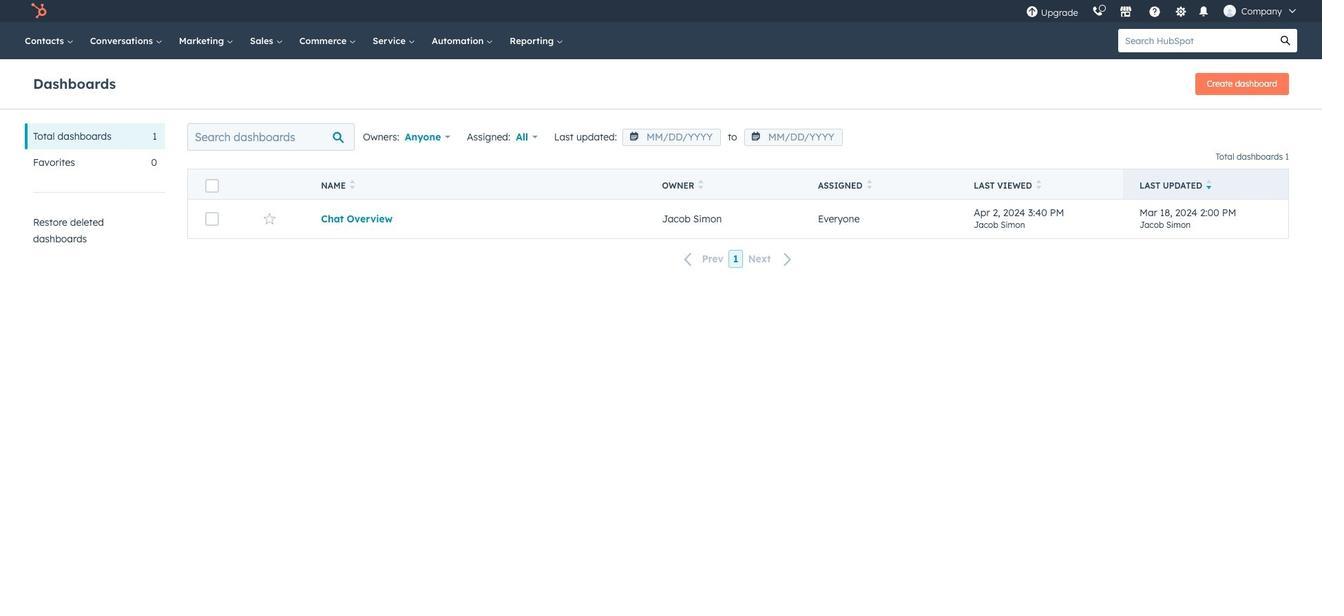 Task type: locate. For each thing, give the bounding box(es) containing it.
press to sort. image for 1st press to sort. element from the right
[[1037, 180, 1042, 189]]

2 horizontal spatial press to sort. image
[[1037, 180, 1042, 189]]

press to sort. image
[[350, 180, 355, 189]]

press to sort. image
[[699, 180, 704, 189], [867, 180, 872, 189], [1037, 180, 1042, 189]]

banner
[[33, 69, 1290, 95]]

2 press to sort. element from the left
[[699, 180, 704, 192]]

3 press to sort. image from the left
[[1037, 180, 1042, 189]]

2 press to sort. image from the left
[[867, 180, 872, 189]]

1 horizontal spatial press to sort. image
[[867, 180, 872, 189]]

1 press to sort. image from the left
[[699, 180, 704, 189]]

descending sort. press to sort ascending. element
[[1207, 180, 1212, 192]]

0 horizontal spatial press to sort. image
[[699, 180, 704, 189]]

1 press to sort. element from the left
[[350, 180, 355, 192]]

menu
[[1019, 0, 1306, 22]]

MM/DD/YYYY text field
[[744, 129, 843, 146]]

press to sort. element
[[350, 180, 355, 192], [699, 180, 704, 192], [867, 180, 872, 192], [1037, 180, 1042, 192]]



Task type: describe. For each thing, give the bounding box(es) containing it.
press to sort. image for 2nd press to sort. element from the right
[[867, 180, 872, 189]]

4 press to sort. element from the left
[[1037, 180, 1042, 192]]

3 press to sort. element from the left
[[867, 180, 872, 192]]

marketplaces image
[[1120, 6, 1132, 19]]

MM/DD/YYYY text field
[[623, 129, 721, 146]]

pagination navigation
[[187, 250, 1290, 268]]

descending sort. press to sort ascending. image
[[1207, 180, 1212, 189]]

press to sort. image for second press to sort. element from the left
[[699, 180, 704, 189]]

jacob simon image
[[1224, 5, 1236, 17]]

Search HubSpot search field
[[1119, 29, 1274, 52]]

Search dashboards search field
[[187, 123, 355, 151]]



Task type: vqa. For each thing, say whether or not it's contained in the screenshot.
Press to sort. image
yes



